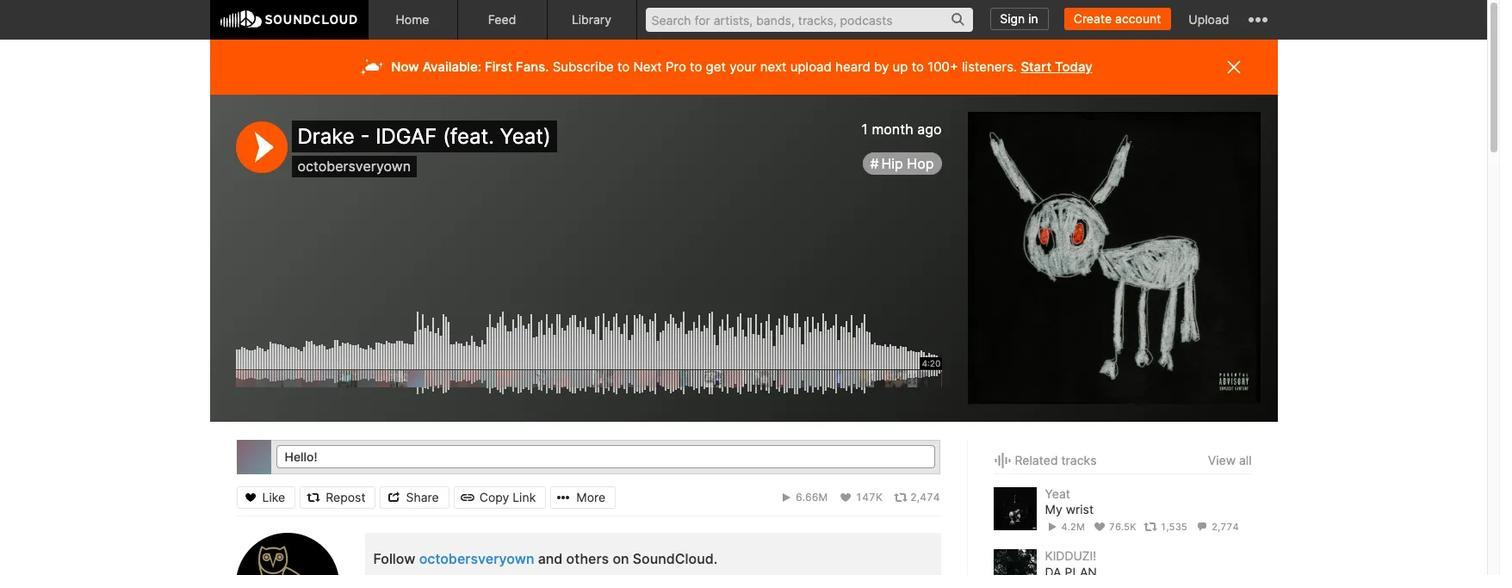 Task type: describe. For each thing, give the bounding box(es) containing it.
first
[[485, 59, 513, 75]]

feed
[[488, 12, 516, 27]]

drake
[[298, 124, 355, 149]]

view all
[[1208, 453, 1252, 468]]

create account
[[1074, 11, 1161, 26]]

in
[[1029, 11, 1039, 26]]

yeat my wrist
[[1045, 487, 1094, 517]]

view
[[1208, 453, 1236, 468]]

1 horizontal spatial octobersveryown
[[419, 550, 534, 568]]

related tracks
[[1015, 453, 1097, 468]]

2,474 link
[[894, 491, 940, 504]]

ago
[[918, 121, 942, 138]]

all
[[1240, 453, 1252, 468]]

subscribe
[[553, 59, 614, 75]]

follow
[[373, 550, 416, 568]]

hip
[[882, 155, 903, 173]]

link
[[513, 490, 536, 504]]

start today link
[[1021, 59, 1093, 75]]

like
[[262, 490, 285, 504]]

soundcloud.
[[633, 550, 718, 568]]

drake - idgaf (feat. yeat) element
[[968, 112, 1261, 405]]

share
[[406, 490, 439, 504]]

2,774
[[1212, 521, 1239, 534]]

2 to from the left
[[690, 59, 702, 75]]

drake - idgaf (feat. yeat) octobersveryown
[[298, 124, 551, 175]]

share button
[[380, 486, 449, 509]]

your
[[730, 59, 757, 75]]

feed link
[[458, 0, 547, 40]]

-
[[360, 124, 370, 149]]

tracks
[[1062, 453, 1097, 468]]

and
[[538, 550, 563, 568]]

wrist
[[1066, 502, 1094, 517]]

library link
[[547, 0, 637, 40]]

create
[[1074, 11, 1112, 26]]

next
[[633, 59, 662, 75]]

Search search field
[[646, 8, 974, 32]]

kidduzi!
[[1045, 549, 1097, 564]]

copy link button
[[454, 486, 546, 509]]

start
[[1021, 59, 1052, 75]]

Write a comment text field
[[276, 445, 935, 469]]

1
[[862, 121, 868, 138]]

da plan element
[[994, 550, 1037, 575]]

on
[[613, 550, 629, 568]]

get
[[706, 59, 726, 75]]

1,535 link
[[1144, 521, 1188, 534]]

kidduzi! link
[[1045, 549, 1097, 564]]

library
[[572, 12, 612, 27]]

upload
[[791, 59, 832, 75]]

repost
[[326, 490, 366, 504]]

now available: first fans. subscribe to next pro to get your next upload heard by up to 100+ listeners. start today
[[391, 59, 1093, 75]]

follow octobersveryown and others on soundcloud.
[[373, 550, 718, 568]]

track stats element containing 4.2m
[[1045, 518, 1252, 537]]

up
[[893, 59, 908, 75]]



Task type: vqa. For each thing, say whether or not it's contained in the screenshot.
Copy at the bottom left
yes



Task type: locate. For each thing, give the bounding box(es) containing it.
0 vertical spatial octobersveryown link
[[298, 158, 411, 175]]

now
[[391, 59, 419, 75]]

76.5k
[[1109, 521, 1136, 534]]

sign
[[1000, 11, 1025, 26]]

3 to from the left
[[912, 59, 924, 75]]

2,774 link
[[1196, 521, 1239, 534]]

sign in
[[1000, 11, 1039, 26]]

0 vertical spatial track stats element
[[616, 486, 940, 509]]

2,474
[[911, 491, 940, 503]]

home link
[[368, 0, 458, 40]]

to left next
[[618, 59, 630, 75]]

yeat
[[1045, 487, 1071, 501]]

available:
[[423, 59, 482, 75]]

None search field
[[637, 0, 982, 39]]

1 vertical spatial octobersveryown link
[[419, 550, 534, 568]]

my
[[1045, 502, 1063, 517]]

listeners.
[[962, 59, 1017, 75]]

copy link
[[480, 490, 536, 504]]

like button
[[236, 486, 296, 509]]

octobersveryown inside drake - idgaf (feat. yeat) octobersveryown
[[298, 158, 411, 175]]

hip hop link
[[863, 153, 942, 175]]

create account button
[[1064, 8, 1172, 30]]

octobersveryown link down - at left top
[[298, 158, 411, 175]]

1,535
[[1161, 521, 1188, 534]]

0 horizontal spatial octobersveryown
[[298, 158, 411, 175]]

yeat link
[[1045, 487, 1071, 501]]

1 horizontal spatial to
[[690, 59, 702, 75]]

by
[[874, 59, 889, 75]]

1 vertical spatial track stats element
[[1045, 518, 1252, 537]]

octobersveryown down - at left top
[[298, 158, 411, 175]]

0 vertical spatial octobersveryown
[[298, 158, 411, 175]]

1 horizontal spatial octobersveryown link
[[419, 550, 534, 568]]

76.5k link
[[1093, 521, 1136, 534]]

6.66m
[[796, 491, 828, 503]]

today
[[1055, 59, 1093, 75]]

next
[[760, 59, 787, 75]]

octobersveryown's avatar element
[[236, 533, 339, 575]]

1 month ago
[[862, 121, 942, 138]]

to left get
[[690, 59, 702, 75]]

4.2m
[[1062, 521, 1085, 534]]

heard
[[836, 59, 871, 75]]

more button
[[551, 486, 616, 509]]

repost button
[[300, 486, 376, 509]]

octobersveryown link down copy
[[419, 550, 534, 568]]

147k
[[856, 491, 883, 503]]

octobersveryown
[[298, 158, 411, 175], [419, 550, 534, 568]]

0 horizontal spatial octobersveryown link
[[298, 158, 411, 175]]

1 vertical spatial octobersveryown
[[419, 550, 534, 568]]

100+
[[928, 59, 959, 75]]

octobersveryown link
[[298, 158, 411, 175], [419, 550, 534, 568]]

account
[[1116, 11, 1161, 26]]

my wrist link
[[1045, 502, 1094, 518]]

to right up
[[912, 59, 924, 75]]

fans.
[[516, 59, 549, 75]]

idgaf
[[376, 124, 437, 149]]

related
[[1015, 453, 1058, 468]]

yeat)
[[500, 124, 551, 149]]

hop
[[907, 155, 934, 173]]

upload link
[[1180, 0, 1238, 39]]

1 horizontal spatial track stats element
[[1045, 518, 1252, 537]]

0 horizontal spatial to
[[618, 59, 630, 75]]

month
[[872, 121, 914, 138]]

more
[[576, 490, 606, 504]]

sign in button
[[991, 8, 1049, 30]]

track stats element
[[616, 486, 940, 509], [1045, 518, 1252, 537]]

0 horizontal spatial track stats element
[[616, 486, 940, 509]]

to
[[618, 59, 630, 75], [690, 59, 702, 75], [912, 59, 924, 75]]

sound image
[[994, 451, 1012, 471]]

track stats element containing 6.66m
[[616, 486, 940, 509]]

my wrist element
[[994, 488, 1037, 531]]

1 to from the left
[[618, 59, 630, 75]]

home
[[396, 12, 429, 27]]

pro
[[666, 59, 686, 75]]

others
[[566, 550, 609, 568]]

hip hop
[[882, 155, 934, 173]]

upload
[[1189, 12, 1230, 27]]

copy
[[480, 490, 509, 504]]

(feat.
[[443, 124, 494, 149]]

octobersveryown down copy
[[419, 550, 534, 568]]

2 horizontal spatial to
[[912, 59, 924, 75]]

147k link
[[839, 491, 883, 504]]



